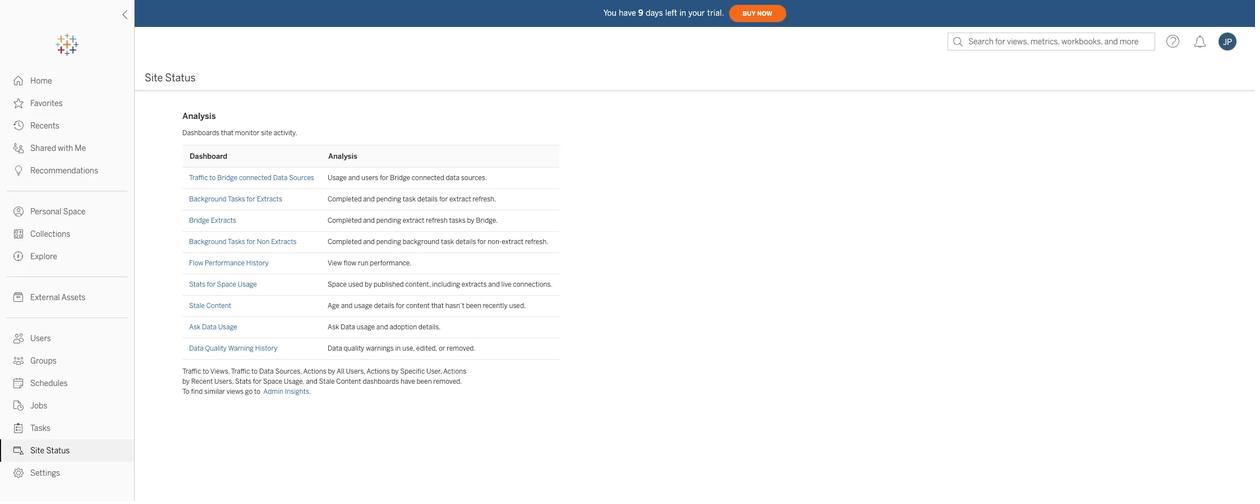 Task type: vqa. For each thing, say whether or not it's contained in the screenshot.
menu
no



Task type: describe. For each thing, give the bounding box(es) containing it.
completed for completed and pending extract refresh tasks by bridge.
[[328, 217, 362, 225]]

shared with me
[[30, 144, 86, 153]]

bridge.
[[476, 217, 498, 225]]

used
[[349, 281, 363, 289]]

warning
[[228, 345, 254, 353]]

0 horizontal spatial task
[[403, 195, 416, 203]]

content,
[[406, 281, 431, 289]]

1 horizontal spatial site status
[[145, 72, 196, 84]]

2 vertical spatial details
[[374, 302, 395, 310]]

status inside 'main navigation. press the up and down arrow keys to access links.' element
[[46, 446, 70, 456]]

traffic for traffic to bridge connected data sources
[[189, 174, 208, 182]]

tasks inside 'main navigation. press the up and down arrow keys to access links.' element
[[30, 424, 50, 433]]

have inside 'traffic to views, traffic to data sources, actions by all users, actions by specific user, actions by recent users, stats for space usage, and stale content dashboards have been removed. to find similar views go to'
[[401, 378, 415, 386]]

performance.
[[370, 259, 412, 267]]

0 horizontal spatial extract
[[403, 217, 425, 225]]

by text only_f5he34f image for users
[[13, 333, 24, 344]]

recent
[[191, 378, 213, 386]]

you have 9 days left in your trial.
[[604, 8, 725, 18]]

site
[[261, 129, 272, 137]]

sources.
[[461, 174, 487, 182]]

completed and pending extract refresh tasks by bridge.
[[328, 217, 498, 225]]

0 vertical spatial have
[[619, 8, 637, 18]]

background
[[403, 238, 440, 246]]

jobs
[[30, 401, 47, 411]]

1 connected from the left
[[239, 174, 272, 182]]

buy now button
[[729, 4, 787, 22]]

ask for ask data usage
[[189, 323, 201, 331]]

1 vertical spatial in
[[395, 345, 401, 353]]

settings link
[[0, 462, 134, 484]]

shared with me link
[[0, 137, 134, 159]]

been inside 'traffic to views, traffic to data sources, actions by all users, actions by specific user, actions by recent users, stats for space usage, and stale content dashboards have been removed. to find similar views go to'
[[417, 378, 432, 386]]

schedules
[[30, 379, 68, 388]]

by text only_f5he34f image for home
[[13, 76, 24, 86]]

site status link
[[0, 440, 134, 462]]

space inside 'traffic to views, traffic to data sources, actions by all users, actions by specific user, actions by recent users, stats for space usage, and stale content dashboards have been removed. to find similar views go to'
[[263, 378, 282, 386]]

to up recent
[[203, 368, 209, 376]]

space inside 'main navigation. press the up and down arrow keys to access links.' element
[[63, 207, 86, 217]]

by text only_f5he34f image for external assets
[[13, 292, 24, 303]]

sources,
[[275, 368, 302, 376]]

usage for data
[[357, 323, 375, 331]]

admin insights. link
[[263, 388, 311, 396]]

site inside 'main navigation. press the up and down arrow keys to access links.' element
[[30, 446, 44, 456]]

usage for and
[[354, 302, 373, 310]]

favorites
[[30, 99, 63, 108]]

edited,
[[416, 345, 437, 353]]

all
[[337, 368, 345, 376]]

me
[[75, 144, 86, 153]]

quality
[[205, 345, 227, 353]]

personal
[[30, 207, 61, 217]]

by up "dashboards"
[[392, 368, 399, 376]]

go
[[245, 388, 253, 396]]

you
[[604, 8, 617, 18]]

view flow run performance.
[[328, 259, 412, 267]]

background tasks for non extracts link
[[189, 238, 297, 246]]

1 vertical spatial that
[[432, 302, 444, 310]]

usage,
[[284, 378, 305, 386]]

admin
[[263, 388, 284, 396]]

personal space
[[30, 207, 86, 217]]

1 vertical spatial history
[[255, 345, 278, 353]]

by text only_f5he34f image for site status
[[13, 446, 24, 456]]

2 connected from the left
[[412, 174, 444, 182]]

3 actions from the left
[[443, 368, 467, 376]]

0 horizontal spatial content
[[207, 302, 231, 310]]

pending for extract
[[377, 217, 401, 225]]

0 vertical spatial removed.
[[447, 345, 476, 353]]

Search for views, metrics, workbooks, and more text field
[[948, 33, 1156, 51]]

navigation panel element
[[0, 34, 134, 484]]

stale inside 'traffic to views, traffic to data sources, actions by all users, actions by specific user, actions by recent users, stats for space usage, and stale content dashboards have been removed. to find similar views go to'
[[319, 378, 335, 386]]

recommendations link
[[0, 159, 134, 182]]

dashboard
[[190, 152, 227, 160]]

run
[[358, 259, 369, 267]]

bridge extracts
[[189, 217, 236, 225]]

admin insights.
[[263, 388, 311, 396]]

home link
[[0, 70, 134, 92]]

dashboards
[[363, 378, 399, 386]]

flow
[[344, 259, 357, 267]]

extracts
[[462, 281, 487, 289]]

external assets
[[30, 293, 86, 303]]

by up to
[[182, 378, 190, 386]]

usage and users for bridge connected data sources.
[[328, 174, 487, 182]]

assets
[[61, 293, 86, 303]]

jobs link
[[0, 395, 134, 417]]

user,
[[427, 368, 442, 376]]

by text only_f5he34f image for recents
[[13, 121, 24, 131]]

9
[[639, 8, 644, 18]]

now
[[758, 10, 773, 17]]

performance
[[205, 259, 245, 267]]

pending for background
[[377, 238, 401, 246]]

similar
[[204, 388, 225, 396]]

stats inside 'traffic to views, traffic to data sources, actions by all users, actions by specific user, actions by recent users, stats for space usage, and stale content dashboards have been removed. to find similar views go to'
[[235, 378, 252, 386]]

data quality warnings in use, edited, or removed.
[[328, 345, 476, 353]]

0 vertical spatial refresh.
[[473, 195, 496, 203]]

published
[[374, 281, 404, 289]]

explore link
[[0, 245, 134, 268]]

dashboards that monitor site activity.
[[182, 129, 298, 137]]

1 horizontal spatial site
[[145, 72, 163, 84]]

groups
[[30, 356, 57, 366]]

tasks for non
[[228, 238, 245, 246]]

removed. inside 'traffic to views, traffic to data sources, actions by all users, actions by specific user, actions by recent users, stats for space usage, and stale content dashboards have been removed. to find similar views go to'
[[434, 378, 462, 386]]

non-
[[488, 238, 502, 246]]

by right used
[[365, 281, 372, 289]]

2 horizontal spatial bridge
[[390, 174, 410, 182]]

tasks for extracts
[[228, 195, 245, 203]]

by text only_f5he34f image for explore
[[13, 252, 24, 262]]

by text only_f5he34f image for schedules
[[13, 378, 24, 388]]

insights.
[[285, 388, 311, 396]]

ask data usage
[[189, 323, 237, 331]]

background tasks for extracts link
[[189, 195, 282, 203]]

tasks link
[[0, 417, 134, 440]]

recommendations
[[30, 166, 98, 176]]

buy now
[[743, 10, 773, 17]]

including
[[432, 281, 460, 289]]

traffic to views, traffic to data sources, actions by all users, actions by specific user, actions by recent users, stats for space usage, and stale content dashboards have been removed. to find similar views go to
[[182, 368, 467, 396]]

users
[[30, 334, 51, 344]]

by text only_f5he34f image for tasks
[[13, 423, 24, 433]]

trial.
[[708, 8, 725, 18]]

by right tasks
[[467, 217, 475, 225]]

completed for completed and pending task details for extract refresh.
[[328, 195, 362, 203]]

ask data usage and adoption details.
[[328, 323, 441, 331]]

background for background tasks for extracts
[[189, 195, 227, 203]]

details.
[[419, 323, 441, 331]]

views
[[227, 388, 244, 396]]

buy
[[743, 10, 756, 17]]

data quality warning history
[[189, 345, 278, 353]]

2 horizontal spatial extract
[[502, 238, 524, 246]]

background tasks for non extracts
[[189, 238, 297, 246]]

ask for ask data usage and adoption details.
[[328, 323, 339, 331]]



Task type: locate. For each thing, give the bounding box(es) containing it.
by
[[467, 217, 475, 225], [365, 281, 372, 289], [328, 368, 336, 376], [392, 368, 399, 376], [182, 378, 190, 386]]

to
[[182, 388, 190, 396]]

for
[[380, 174, 389, 182], [247, 195, 255, 203], [440, 195, 448, 203], [247, 238, 255, 246], [478, 238, 486, 246], [207, 281, 216, 289], [396, 302, 405, 310], [253, 378, 262, 386]]

by text only_f5he34f image for favorites
[[13, 98, 24, 108]]

traffic down dashboard in the top of the page
[[189, 174, 208, 182]]

hasn't
[[446, 302, 465, 310]]

1 horizontal spatial stats
[[235, 378, 252, 386]]

history down non
[[246, 259, 269, 267]]

0 horizontal spatial bridge
[[189, 217, 209, 225]]

by text only_f5he34f image left home
[[13, 76, 24, 86]]

bridge down background tasks for extracts
[[189, 217, 209, 225]]

to down dashboard in the top of the page
[[210, 174, 216, 182]]

been right hasn't
[[466, 302, 482, 310]]

stats for space usage
[[189, 281, 257, 289]]

flow
[[189, 259, 203, 267]]

0 vertical spatial that
[[221, 129, 234, 137]]

0 horizontal spatial status
[[46, 446, 70, 456]]

0 horizontal spatial stale
[[189, 302, 205, 310]]

0 horizontal spatial details
[[374, 302, 395, 310]]

groups link
[[0, 350, 134, 372]]

traffic right views,
[[231, 368, 250, 376]]

used.
[[509, 302, 526, 310]]

have down specific
[[401, 378, 415, 386]]

that left monitor
[[221, 129, 234, 137]]

in
[[680, 8, 687, 18], [395, 345, 401, 353]]

explore
[[30, 252, 57, 262]]

1 horizontal spatial extract
[[450, 195, 471, 203]]

users
[[362, 174, 378, 182]]

actions up "dashboards"
[[367, 368, 390, 376]]

0 vertical spatial extract
[[450, 195, 471, 203]]

by text only_f5he34f image left favorites
[[13, 98, 24, 108]]

by text only_f5he34f image left collections
[[13, 229, 24, 239]]

details up refresh at the top left
[[418, 195, 438, 203]]

0 vertical spatial usage
[[354, 302, 373, 310]]

favorites link
[[0, 92, 134, 115]]

that
[[221, 129, 234, 137], [432, 302, 444, 310]]

stats down "flow" on the left bottom
[[189, 281, 206, 289]]

0 vertical spatial tasks
[[228, 195, 245, 203]]

1 horizontal spatial usage
[[238, 281, 257, 289]]

1 horizontal spatial bridge
[[217, 174, 238, 182]]

tasks
[[228, 195, 245, 203], [228, 238, 245, 246], [30, 424, 50, 433]]

by text only_f5he34f image for groups
[[13, 356, 24, 366]]

use,
[[403, 345, 415, 353]]

shared
[[30, 144, 56, 153]]

1 by text only_f5he34f image from the top
[[13, 76, 24, 86]]

1 completed from the top
[[328, 195, 362, 203]]

content
[[406, 302, 430, 310]]

by text only_f5he34f image left users
[[13, 333, 24, 344]]

refresh. right non-
[[525, 238, 549, 246]]

external
[[30, 293, 60, 303]]

by text only_f5he34f image
[[13, 98, 24, 108], [13, 143, 24, 153], [13, 166, 24, 176], [13, 292, 24, 303], [13, 333, 24, 344], [13, 423, 24, 433], [13, 446, 24, 456], [13, 468, 24, 478]]

to up go
[[252, 368, 258, 376]]

0 vertical spatial in
[[680, 8, 687, 18]]

background tasks for extracts
[[189, 195, 282, 203]]

and inside 'traffic to views, traffic to data sources, actions by all users, actions by specific user, actions by recent users, stats for space usage, and stale content dashboards have been removed. to find similar views go to'
[[306, 378, 318, 386]]

background for background tasks for non extracts
[[189, 238, 227, 246]]

0 horizontal spatial stats
[[189, 281, 206, 289]]

by text only_f5he34f image inside personal space link
[[13, 207, 24, 217]]

0 horizontal spatial refresh.
[[473, 195, 496, 203]]

1 horizontal spatial refresh.
[[525, 238, 549, 246]]

by text only_f5he34f image left schedules
[[13, 378, 24, 388]]

been down user,
[[417, 378, 432, 386]]

0 vertical spatial history
[[246, 259, 269, 267]]

by text only_f5he34f image inside favorites link
[[13, 98, 24, 108]]

1 vertical spatial site
[[30, 446, 44, 456]]

4 by text only_f5he34f image from the top
[[13, 229, 24, 239]]

by text only_f5he34f image for personal space
[[13, 207, 24, 217]]

view
[[328, 259, 342, 267]]

2 horizontal spatial details
[[456, 238, 476, 246]]

by text only_f5he34f image left explore on the bottom left
[[13, 252, 24, 262]]

task down tasks
[[441, 238, 454, 246]]

2 completed from the top
[[328, 217, 362, 225]]

extract up live
[[502, 238, 524, 246]]

0 vertical spatial stats
[[189, 281, 206, 289]]

have left 9
[[619, 8, 637, 18]]

pending down completed and pending task details for extract refresh.
[[377, 217, 401, 225]]

usage left users
[[328, 174, 347, 182]]

status
[[165, 72, 196, 84], [46, 446, 70, 456]]

by text only_f5he34f image left 'groups' in the bottom left of the page
[[13, 356, 24, 366]]

2 vertical spatial tasks
[[30, 424, 50, 433]]

2 vertical spatial extract
[[502, 238, 524, 246]]

background
[[189, 195, 227, 203], [189, 238, 227, 246]]

space
[[63, 207, 86, 217], [217, 281, 236, 289], [328, 281, 347, 289], [263, 378, 282, 386]]

by text only_f5he34f image inside users link
[[13, 333, 24, 344]]

data quality warning history link
[[189, 345, 278, 353]]

8 by text only_f5he34f image from the top
[[13, 401, 24, 411]]

1 vertical spatial details
[[456, 238, 476, 246]]

by text only_f5he34f image
[[13, 76, 24, 86], [13, 121, 24, 131], [13, 207, 24, 217], [13, 229, 24, 239], [13, 252, 24, 262], [13, 356, 24, 366], [13, 378, 24, 388], [13, 401, 24, 411]]

find
[[191, 388, 203, 396]]

completed
[[328, 195, 362, 203], [328, 217, 362, 225], [328, 238, 362, 246]]

1 horizontal spatial content
[[336, 378, 361, 386]]

0 horizontal spatial analysis
[[182, 111, 216, 121]]

1 actions from the left
[[303, 368, 327, 376]]

0 vertical spatial usage
[[328, 174, 347, 182]]

your
[[689, 8, 705, 18]]

0 vertical spatial been
[[466, 302, 482, 310]]

1 horizontal spatial users,
[[346, 368, 365, 376]]

1 vertical spatial stats
[[235, 378, 252, 386]]

task down usage and users for bridge connected data sources.
[[403, 195, 416, 203]]

connected up background tasks for extracts link
[[239, 174, 272, 182]]

by text only_f5he34f image inside groups link
[[13, 356, 24, 366]]

extracts right non
[[271, 238, 297, 246]]

site status inside 'main navigation. press the up and down arrow keys to access links.' element
[[30, 446, 70, 456]]

by text only_f5he34f image inside collections link
[[13, 229, 24, 239]]

1 vertical spatial analysis
[[328, 152, 357, 160]]

usage down flow performance history link
[[238, 281, 257, 289]]

by text only_f5he34f image left shared
[[13, 143, 24, 153]]

have
[[619, 8, 637, 18], [401, 378, 415, 386]]

1 vertical spatial status
[[46, 446, 70, 456]]

traffic
[[189, 174, 208, 182], [182, 368, 201, 376], [231, 368, 250, 376]]

1 vertical spatial content
[[336, 378, 361, 386]]

0 horizontal spatial actions
[[303, 368, 327, 376]]

content down stats for space usage
[[207, 302, 231, 310]]

refresh.
[[473, 195, 496, 203], [525, 238, 549, 246]]

by text only_f5he34f image inside site status link
[[13, 446, 24, 456]]

by text only_f5he34f image up settings link
[[13, 446, 24, 456]]

tasks
[[449, 217, 466, 225]]

by text only_f5he34f image for recommendations
[[13, 166, 24, 176]]

to right go
[[254, 388, 261, 396]]

ask down age
[[328, 323, 339, 331]]

5 by text only_f5he34f image from the top
[[13, 333, 24, 344]]

0 vertical spatial content
[[207, 302, 231, 310]]

ask data usage link
[[189, 323, 237, 331]]

data
[[273, 174, 288, 182], [202, 323, 217, 331], [341, 323, 355, 331], [189, 345, 204, 353], [328, 345, 342, 353], [259, 368, 274, 376]]

0 vertical spatial status
[[165, 72, 196, 84]]

by text only_f5he34f image inside shared with me link
[[13, 143, 24, 153]]

0 vertical spatial pending
[[377, 195, 401, 203]]

usage up the data quality warning history link
[[218, 323, 237, 331]]

space left used
[[328, 281, 347, 289]]

2 by text only_f5he34f image from the top
[[13, 121, 24, 131]]

2 vertical spatial usage
[[218, 323, 237, 331]]

by text only_f5he34f image for collections
[[13, 229, 24, 239]]

1 vertical spatial task
[[441, 238, 454, 246]]

1 horizontal spatial connected
[[412, 174, 444, 182]]

actions up usage,
[[303, 368, 327, 376]]

extracts
[[257, 195, 282, 203], [211, 217, 236, 225], [271, 238, 297, 246]]

1 vertical spatial stale
[[319, 378, 335, 386]]

1 horizontal spatial analysis
[[328, 152, 357, 160]]

refresh. up bridge.
[[473, 195, 496, 203]]

0 vertical spatial background
[[189, 195, 227, 203]]

by text only_f5he34f image left recommendations
[[13, 166, 24, 176]]

0 vertical spatial analysis
[[182, 111, 216, 121]]

0 horizontal spatial been
[[417, 378, 432, 386]]

1 horizontal spatial been
[[466, 302, 482, 310]]

1 vertical spatial been
[[417, 378, 432, 386]]

space down performance
[[217, 281, 236, 289]]

in right left
[[680, 8, 687, 18]]

tasks down traffic to bridge connected data sources
[[228, 195, 245, 203]]

completed and pending task details for extract refresh.
[[328, 195, 496, 203]]

specific
[[400, 368, 425, 376]]

1 vertical spatial removed.
[[434, 378, 462, 386]]

collections link
[[0, 223, 134, 245]]

2 background from the top
[[189, 238, 227, 246]]

0 vertical spatial users,
[[346, 368, 365, 376]]

by text only_f5he34f image inside the external assets link
[[13, 292, 24, 303]]

1 horizontal spatial status
[[165, 72, 196, 84]]

traffic up recent
[[182, 368, 201, 376]]

2 horizontal spatial actions
[[443, 368, 467, 376]]

extracts down traffic to bridge connected data sources
[[257, 195, 282, 203]]

sources
[[289, 174, 314, 182]]

6 by text only_f5he34f image from the top
[[13, 356, 24, 366]]

by text only_f5he34f image left external at the left of page
[[13, 292, 24, 303]]

1 vertical spatial users,
[[214, 378, 234, 386]]

history right 'warning'
[[255, 345, 278, 353]]

main navigation. press the up and down arrow keys to access links. element
[[0, 70, 134, 484]]

3 pending from the top
[[377, 238, 401, 246]]

been
[[466, 302, 482, 310], [417, 378, 432, 386]]

0 horizontal spatial ask
[[189, 323, 201, 331]]

0 vertical spatial site
[[145, 72, 163, 84]]

external assets link
[[0, 286, 134, 309]]

1 vertical spatial refresh.
[[525, 238, 549, 246]]

with
[[58, 144, 73, 153]]

removed. down user,
[[434, 378, 462, 386]]

by text only_f5he34f image for shared with me
[[13, 143, 24, 153]]

removed. right or
[[447, 345, 476, 353]]

1 ask from the left
[[189, 323, 201, 331]]

recents link
[[0, 115, 134, 137]]

removed.
[[447, 345, 476, 353], [434, 378, 462, 386]]

traffic for traffic to views, traffic to data sources, actions by all users, actions by specific user, actions by recent users, stats for space usage, and stale content dashboards have been removed. to find similar views go to
[[182, 368, 201, 376]]

task
[[403, 195, 416, 203], [441, 238, 454, 246]]

space up admin
[[263, 378, 282, 386]]

flow performance history link
[[189, 259, 269, 267]]

age and usage details for content that hasn't been recently used.
[[328, 302, 526, 310]]

by text only_f5he34f image up site status link
[[13, 423, 24, 433]]

0 vertical spatial stale
[[189, 302, 205, 310]]

space up collections link
[[63, 207, 86, 217]]

bridge up background tasks for extracts
[[217, 174, 238, 182]]

0 horizontal spatial users,
[[214, 378, 234, 386]]

2 vertical spatial completed
[[328, 238, 362, 246]]

1 vertical spatial site status
[[30, 446, 70, 456]]

by text only_f5he34f image left jobs
[[13, 401, 24, 411]]

stale right usage,
[[319, 378, 335, 386]]

connected left data
[[412, 174, 444, 182]]

analysis
[[182, 111, 216, 121], [328, 152, 357, 160]]

for inside 'traffic to views, traffic to data sources, actions by all users, actions by specific user, actions by recent users, stats for space usage, and stale content dashboards have been removed. to find similar views go to'
[[253, 378, 262, 386]]

2 vertical spatial extracts
[[271, 238, 297, 246]]

1 by text only_f5he34f image from the top
[[13, 98, 24, 108]]

bridge extracts link
[[189, 217, 236, 225]]

stale content
[[189, 302, 231, 310]]

1 vertical spatial usage
[[357, 323, 375, 331]]

and
[[348, 174, 360, 182], [363, 195, 375, 203], [363, 217, 375, 225], [363, 238, 375, 246], [489, 281, 500, 289], [341, 302, 353, 310], [377, 323, 388, 331], [306, 378, 318, 386]]

1 vertical spatial pending
[[377, 217, 401, 225]]

stats for space usage link
[[189, 281, 257, 289]]

recently
[[483, 302, 508, 310]]

collections
[[30, 230, 70, 239]]

7 by text only_f5he34f image from the top
[[13, 446, 24, 456]]

1 background from the top
[[189, 195, 227, 203]]

age
[[328, 302, 340, 310]]

2 by text only_f5he34f image from the top
[[13, 143, 24, 153]]

0 vertical spatial details
[[418, 195, 438, 203]]

background down bridge extracts link
[[189, 238, 227, 246]]

0 vertical spatial extracts
[[257, 195, 282, 203]]

details up ask data usage and adoption details.
[[374, 302, 395, 310]]

extract down completed and pending task details for extract refresh.
[[403, 217, 425, 225]]

bridge up completed and pending task details for extract refresh.
[[390, 174, 410, 182]]

by text only_f5he34f image for settings
[[13, 468, 24, 478]]

0 vertical spatial task
[[403, 195, 416, 203]]

details down tasks
[[456, 238, 476, 246]]

traffic to bridge connected data sources
[[189, 174, 314, 182]]

tasks up flow performance history
[[228, 238, 245, 246]]

by text only_f5he34f image left recents
[[13, 121, 24, 131]]

users, right all
[[346, 368, 365, 376]]

2 vertical spatial pending
[[377, 238, 401, 246]]

0 horizontal spatial connected
[[239, 174, 272, 182]]

2 ask from the left
[[328, 323, 339, 331]]

by text only_f5he34f image left settings
[[13, 468, 24, 478]]

schedules link
[[0, 372, 134, 395]]

by text only_f5he34f image inside jobs link
[[13, 401, 24, 411]]

ask
[[189, 323, 201, 331], [328, 323, 339, 331]]

quality
[[344, 345, 365, 353]]

1 vertical spatial extract
[[403, 217, 425, 225]]

tasks down jobs
[[30, 424, 50, 433]]

1 horizontal spatial have
[[619, 8, 637, 18]]

content down all
[[336, 378, 361, 386]]

by text only_f5he34f image inside home link
[[13, 76, 24, 86]]

by text only_f5he34f image for jobs
[[13, 401, 24, 411]]

8 by text only_f5he34f image from the top
[[13, 468, 24, 478]]

1 vertical spatial extracts
[[211, 217, 236, 225]]

1 vertical spatial have
[[401, 378, 415, 386]]

0 horizontal spatial usage
[[218, 323, 237, 331]]

pending up performance.
[[377, 238, 401, 246]]

users, down views,
[[214, 378, 234, 386]]

content inside 'traffic to views, traffic to data sources, actions by all users, actions by specific user, actions by recent users, stats for space usage, and stale content dashboards have been removed. to find similar views go to'
[[336, 378, 361, 386]]

completed and pending background task details for non-extract refresh.
[[328, 238, 549, 246]]

adoption
[[390, 323, 417, 331]]

ask down stale content link
[[189, 323, 201, 331]]

refresh
[[426, 217, 448, 225]]

3 completed from the top
[[328, 238, 362, 246]]

7 by text only_f5he34f image from the top
[[13, 378, 24, 388]]

stale up ask data usage
[[189, 302, 205, 310]]

days
[[646, 8, 663, 18]]

usage up quality
[[357, 323, 375, 331]]

1 horizontal spatial details
[[418, 195, 438, 203]]

1 vertical spatial completed
[[328, 217, 362, 225]]

in left use,
[[395, 345, 401, 353]]

1 horizontal spatial task
[[441, 238, 454, 246]]

by text only_f5he34f image inside recommendations link
[[13, 166, 24, 176]]

completed for completed and pending background task details for non-extract refresh.
[[328, 238, 362, 246]]

background up bridge extracts
[[189, 195, 227, 203]]

usage down used
[[354, 302, 373, 310]]

by left all
[[328, 368, 336, 376]]

left
[[666, 8, 678, 18]]

connections.
[[513, 281, 553, 289]]

1 horizontal spatial stale
[[319, 378, 335, 386]]

1 horizontal spatial in
[[680, 8, 687, 18]]

data
[[446, 174, 460, 182]]

users link
[[0, 327, 134, 350]]

0 horizontal spatial have
[[401, 378, 415, 386]]

6 by text only_f5he34f image from the top
[[13, 423, 24, 433]]

data inside 'traffic to views, traffic to data sources, actions by all users, actions by specific user, actions by recent users, stats for space usage, and stale content dashboards have been removed. to find similar views go to'
[[259, 368, 274, 376]]

by text only_f5he34f image inside recents link
[[13, 121, 24, 131]]

3 by text only_f5he34f image from the top
[[13, 207, 24, 217]]

2 horizontal spatial usage
[[328, 174, 347, 182]]

1 vertical spatial usage
[[238, 281, 257, 289]]

stale content link
[[189, 302, 231, 310]]

stats up go
[[235, 378, 252, 386]]

by text only_f5he34f image left personal
[[13, 207, 24, 217]]

by text only_f5he34f image inside settings link
[[13, 468, 24, 478]]

1 pending from the top
[[377, 195, 401, 203]]

usage
[[354, 302, 373, 310], [357, 323, 375, 331]]

by text only_f5he34f image inside tasks link
[[13, 423, 24, 433]]

1 horizontal spatial ask
[[328, 323, 339, 331]]

1 horizontal spatial that
[[432, 302, 444, 310]]

4 by text only_f5he34f image from the top
[[13, 292, 24, 303]]

0 vertical spatial completed
[[328, 195, 362, 203]]

extracts down background tasks for extracts link
[[211, 217, 236, 225]]

by text only_f5he34f image inside schedules link
[[13, 378, 24, 388]]

5 by text only_f5he34f image from the top
[[13, 252, 24, 262]]

0 horizontal spatial site status
[[30, 446, 70, 456]]

pending down usage and users for bridge connected data sources.
[[377, 195, 401, 203]]

0 vertical spatial site status
[[145, 72, 196, 84]]

2 pending from the top
[[377, 217, 401, 225]]

0 horizontal spatial that
[[221, 129, 234, 137]]

by text only_f5he34f image inside explore link
[[13, 252, 24, 262]]

pending for task
[[377, 195, 401, 203]]

3 by text only_f5he34f image from the top
[[13, 166, 24, 176]]

extract up tasks
[[450, 195, 471, 203]]

0 horizontal spatial site
[[30, 446, 44, 456]]

that left hasn't
[[432, 302, 444, 310]]

actions right user,
[[443, 368, 467, 376]]

2 actions from the left
[[367, 368, 390, 376]]

activity.
[[274, 129, 298, 137]]



